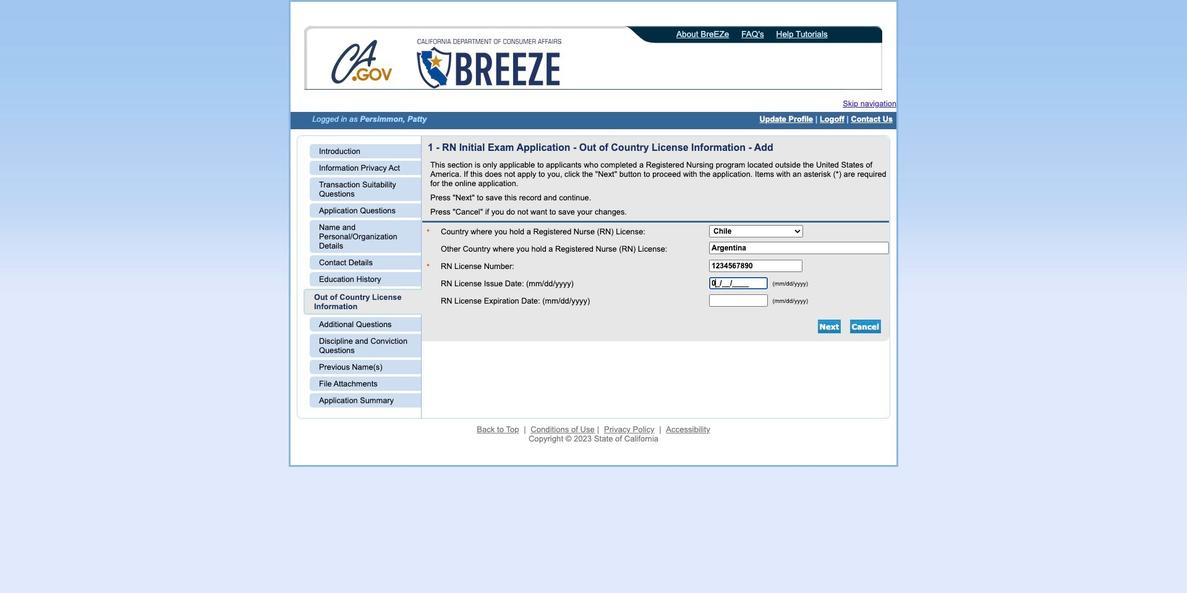 Task type: locate. For each thing, give the bounding box(es) containing it.
None text field
[[710, 294, 768, 307]]

None text field
[[710, 242, 890, 254], [710, 260, 803, 272], [710, 277, 768, 290], [710, 242, 890, 254], [710, 260, 803, 272], [710, 277, 768, 290]]

None submit
[[818, 320, 841, 333], [850, 320, 882, 333], [818, 320, 841, 333], [850, 320, 882, 333]]



Task type: describe. For each thing, give the bounding box(es) containing it.
ca.gov image
[[331, 39, 394, 87]]

state of california breeze image
[[414, 39, 564, 88]]



